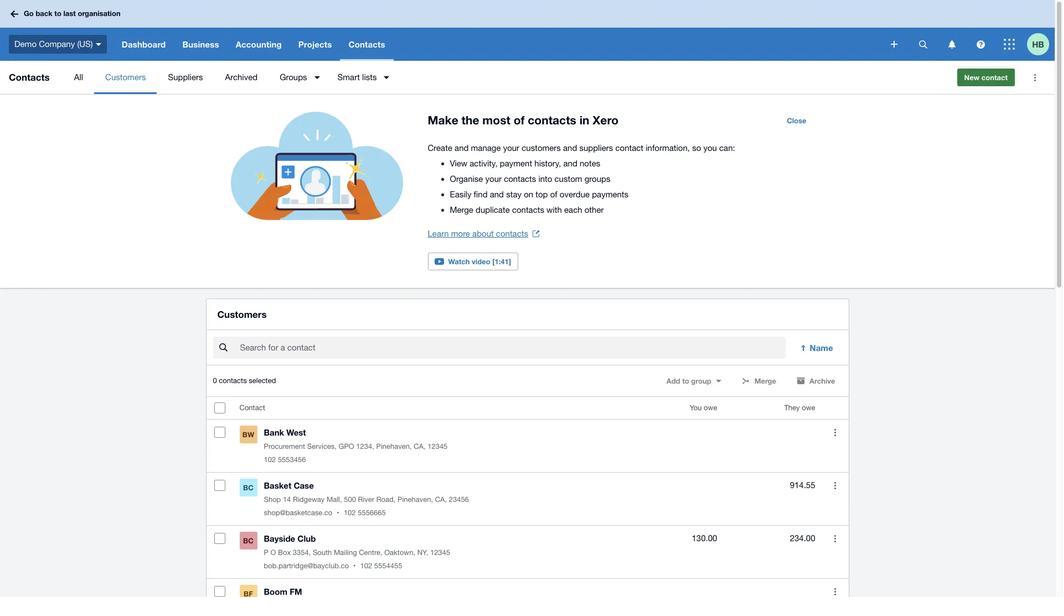 Task type: vqa. For each thing, say whether or not it's contained in the screenshot.
800 in the Central Copiers 800 5558444
no



Task type: describe. For each thing, give the bounding box(es) containing it.
they
[[784, 404, 800, 413]]

box
[[278, 549, 291, 558]]

ca, inside bank west procurement services, gpo 1234, pinehaven, ca, 12345 102 5553456
[[414, 443, 426, 451]]

bank west procurement services, gpo 1234, pinehaven, ca, 12345 102 5553456
[[264, 428, 448, 465]]

mailing
[[334, 549, 357, 558]]

svg image inside go back to last organisation link
[[11, 10, 18, 17]]

easily find and stay on top of overdue payments
[[450, 190, 628, 199]]

video
[[472, 257, 490, 266]]

bayside
[[264, 534, 295, 544]]

demo company (us)
[[14, 39, 93, 49]]

projects button
[[290, 28, 340, 61]]

activity,
[[470, 159, 498, 168]]

• for basket case
[[337, 509, 339, 518]]

create
[[428, 143, 452, 153]]

0 horizontal spatial svg image
[[891, 41, 897, 48]]

add
[[666, 377, 680, 386]]

projects
[[298, 39, 332, 49]]

130.00
[[692, 534, 717, 544]]

0
[[213, 377, 217, 385]]

to inside add to group popup button
[[682, 377, 689, 386]]

with
[[547, 205, 562, 215]]

archived button
[[214, 61, 269, 94]]

merge for merge duplicate contacts with each other
[[450, 205, 473, 215]]

new contact button
[[957, 69, 1015, 86]]

view activity, payment history, and notes
[[450, 159, 600, 168]]

smart lists button
[[326, 61, 396, 94]]

organisation
[[78, 9, 120, 18]]

notes
[[580, 159, 600, 168]]

information,
[[646, 143, 690, 153]]

business
[[182, 39, 219, 49]]

west
[[286, 428, 306, 438]]

group
[[691, 377, 711, 386]]

customers button
[[94, 61, 157, 94]]

ridgeway
[[293, 496, 325, 504]]

owe for you owe
[[704, 404, 717, 413]]

suppliers
[[168, 73, 203, 82]]

merge for merge
[[754, 377, 776, 386]]

suppliers button
[[157, 61, 214, 94]]

shop@basketcase.co
[[264, 509, 332, 518]]

lists
[[362, 73, 377, 82]]

12345 inside bank west procurement services, gpo 1234, pinehaven, ca, 12345 102 5553456
[[428, 443, 448, 451]]

more row options image for fourth more row options popup button from the bottom
[[834, 429, 836, 437]]

case
[[294, 481, 314, 491]]

close
[[787, 116, 806, 125]]

3354,
[[293, 549, 311, 558]]

customers inside button
[[105, 73, 146, 82]]

archived
[[225, 73, 258, 82]]

1 horizontal spatial svg image
[[948, 40, 955, 48]]

130.00 link
[[692, 533, 717, 546]]

bc for bayside club
[[243, 537, 254, 546]]

102 inside bank west procurement services, gpo 1234, pinehaven, ca, 12345 102 5553456
[[264, 456, 276, 465]]

dashboard link
[[113, 28, 174, 61]]

suppliers
[[579, 143, 613, 153]]

merge button
[[735, 373, 783, 390]]

in
[[579, 113, 589, 127]]

history,
[[534, 159, 561, 168]]

1 horizontal spatial of
[[550, 190, 557, 199]]

pinehaven, inside basket case shop 14 ridgeway mall, 500 river road, pinehaven, ca, 23456 shop@basketcase.co • 102 5556665
[[398, 496, 433, 504]]

menu containing all
[[63, 61, 948, 94]]

easily
[[450, 190, 471, 199]]

smart lists
[[338, 73, 377, 82]]

• for bayside club
[[353, 563, 356, 571]]

to inside go back to last organisation link
[[54, 9, 61, 18]]

river
[[358, 496, 374, 504]]

contact
[[239, 404, 265, 413]]

5553456
[[278, 456, 306, 465]]

name button
[[792, 337, 842, 359]]

contacts button
[[340, 28, 393, 61]]

3 more row options button from the top
[[824, 528, 846, 550]]

gpo
[[339, 443, 354, 451]]

demo
[[14, 39, 37, 49]]

contacts up customers
[[528, 113, 576, 127]]

914.55 link
[[790, 480, 815, 493]]

0 horizontal spatial contact
[[615, 143, 643, 153]]

0 contacts selected
[[213, 377, 276, 385]]

groups button
[[269, 61, 326, 94]]

payments
[[592, 190, 628, 199]]

you
[[703, 143, 717, 153]]

new contact
[[964, 73, 1008, 82]]

more row options image for 1st more row options popup button from the bottom of the contact list table 'element'
[[834, 589, 836, 596]]

bc for basket case
[[243, 484, 254, 493]]

2 horizontal spatial svg image
[[1004, 39, 1015, 50]]

merge duplicate contacts with each other
[[450, 205, 604, 215]]

5556665
[[358, 509, 386, 518]]

you owe
[[690, 404, 717, 413]]

0 vertical spatial your
[[503, 143, 519, 153]]

learn
[[428, 229, 449, 239]]

about
[[472, 229, 494, 239]]

the
[[461, 113, 479, 127]]

watch video [1:41] button
[[428, 253, 518, 271]]

add to group
[[666, 377, 711, 386]]

into
[[538, 174, 552, 184]]

1 vertical spatial your
[[485, 174, 502, 184]]

svg image inside the demo company (us) popup button
[[96, 43, 101, 46]]

o
[[270, 549, 276, 558]]

actions menu image
[[1024, 66, 1046, 89]]

south
[[313, 549, 332, 558]]

ny,
[[417, 549, 428, 558]]

find
[[474, 190, 488, 199]]

bw
[[242, 431, 254, 440]]

more row options image for 2nd more row options popup button from the top of the contact list table 'element'
[[834, 483, 836, 490]]

last
[[63, 9, 76, 18]]

xero
[[593, 113, 618, 127]]

club
[[297, 534, 316, 544]]

contacts inside dropdown button
[[349, 39, 385, 49]]



Task type: locate. For each thing, give the bounding box(es) containing it.
2 horizontal spatial 102
[[360, 563, 372, 571]]

navigation
[[113, 28, 883, 61]]

contact right "suppliers"
[[615, 143, 643, 153]]

your up payment
[[503, 143, 519, 153]]

and left "suppliers"
[[563, 143, 577, 153]]

• inside basket case shop 14 ridgeway mall, 500 river road, pinehaven, ca, 23456 shop@basketcase.co • 102 5556665
[[337, 509, 339, 518]]

1 horizontal spatial customers
[[217, 309, 267, 321]]

1 vertical spatial more row options image
[[834, 589, 836, 596]]

1 vertical spatial merge
[[754, 377, 776, 386]]

banner containing hb
[[0, 0, 1055, 61]]

5554455
[[374, 563, 402, 571]]

1 horizontal spatial •
[[353, 563, 356, 571]]

0 vertical spatial contacts
[[349, 39, 385, 49]]

0 vertical spatial ca,
[[414, 443, 426, 451]]

menu
[[63, 61, 948, 94]]

selected
[[249, 377, 276, 385]]

boom
[[264, 588, 287, 598]]

name
[[810, 343, 833, 353]]

fm
[[290, 588, 302, 598]]

0 vertical spatial contact
[[982, 73, 1008, 82]]

0 vertical spatial merge
[[450, 205, 473, 215]]

accounting button
[[227, 28, 290, 61]]

2 bc from the top
[[243, 537, 254, 546]]

merge down easily
[[450, 205, 473, 215]]

102 down centre,
[[360, 563, 372, 571]]

1 vertical spatial more row options image
[[834, 536, 836, 543]]

more row options image for second more row options popup button from the bottom of the contact list table 'element'
[[834, 536, 836, 543]]

new
[[964, 73, 980, 82]]

102 inside basket case shop 14 ridgeway mall, 500 river road, pinehaven, ca, 23456 shop@basketcase.co • 102 5556665
[[344, 509, 356, 518]]

hb
[[1032, 39, 1044, 49]]

company
[[39, 39, 75, 49]]

make the most of contacts in xero
[[428, 113, 618, 127]]

0 horizontal spatial 102
[[264, 456, 276, 465]]

1 horizontal spatial 102
[[344, 509, 356, 518]]

more row options image
[[834, 483, 836, 490], [834, 589, 836, 596]]

oaktown,
[[384, 549, 415, 558]]

make
[[428, 113, 458, 127]]

0 horizontal spatial merge
[[450, 205, 473, 215]]

bob.partridge@bayclub.co
[[264, 563, 349, 571]]

customers
[[105, 73, 146, 82], [217, 309, 267, 321]]

0 vertical spatial customers
[[105, 73, 146, 82]]

102 down procurement at the left of page
[[264, 456, 276, 465]]

1 vertical spatial •
[[353, 563, 356, 571]]

14
[[283, 496, 291, 504]]

of right the most
[[514, 113, 525, 127]]

0 horizontal spatial •
[[337, 509, 339, 518]]

•
[[337, 509, 339, 518], [353, 563, 356, 571]]

0 vertical spatial bc
[[243, 484, 254, 493]]

you
[[690, 404, 702, 413]]

1 vertical spatial 102
[[344, 509, 356, 518]]

contact inside button
[[982, 73, 1008, 82]]

and up view
[[455, 143, 469, 153]]

0 vertical spatial •
[[337, 509, 339, 518]]

contact list table element
[[206, 398, 848, 598]]

contacts down payment
[[504, 174, 536, 184]]

1 vertical spatial bc
[[243, 537, 254, 546]]

bank
[[264, 428, 284, 438]]

navigation containing dashboard
[[113, 28, 883, 61]]

2 vertical spatial 102
[[360, 563, 372, 571]]

merge left archive "button"
[[754, 377, 776, 386]]

and up custom
[[563, 159, 577, 168]]

1 horizontal spatial owe
[[802, 404, 815, 413]]

0 vertical spatial of
[[514, 113, 525, 127]]

ca, inside basket case shop 14 ridgeway mall, 500 river road, pinehaven, ca, 23456 shop@basketcase.co • 102 5556665
[[435, 496, 447, 504]]

banner
[[0, 0, 1055, 61]]

contacts right 0
[[219, 377, 247, 385]]

0 vertical spatial pinehaven,
[[376, 443, 412, 451]]

to left last
[[54, 9, 61, 18]]

2 more row options button from the top
[[824, 475, 846, 497]]

102 inside 'bayside club p o box 3354, south mailing centre, oaktown, ny, 12345 bob.partridge@bayclub.co • 102 5554455'
[[360, 563, 372, 571]]

0 horizontal spatial ca,
[[414, 443, 426, 451]]

0 vertical spatial 12345
[[428, 443, 448, 451]]

organise
[[450, 174, 483, 184]]

pinehaven, right '1234,'
[[376, 443, 412, 451]]

pinehaven, inside bank west procurement services, gpo 1234, pinehaven, ca, 12345 102 5553456
[[376, 443, 412, 451]]

other
[[585, 205, 604, 215]]

1 more row options image from the top
[[834, 483, 836, 490]]

• down the mailing
[[353, 563, 356, 571]]

bc left basket
[[243, 484, 254, 493]]

0 horizontal spatial contacts
[[9, 71, 50, 83]]

mall,
[[327, 496, 342, 504]]

contact
[[982, 73, 1008, 82], [615, 143, 643, 153]]

1 vertical spatial to
[[682, 377, 689, 386]]

• inside 'bayside club p o box 3354, south mailing centre, oaktown, ny, 12345 bob.partridge@bayclub.co • 102 5554455'
[[353, 563, 356, 571]]

all
[[74, 73, 83, 82]]

bc
[[243, 484, 254, 493], [243, 537, 254, 546]]

1 owe from the left
[[704, 404, 717, 413]]

2 more row options image from the top
[[834, 589, 836, 596]]

0 horizontal spatial to
[[54, 9, 61, 18]]

services,
[[307, 443, 337, 451]]

0 horizontal spatial customers
[[105, 73, 146, 82]]

and up duplicate
[[490, 190, 504, 199]]

more row options image down archive
[[834, 429, 836, 437]]

1234,
[[356, 443, 374, 451]]

102 for basket case
[[344, 509, 356, 518]]

pinehaven, right road,
[[398, 496, 433, 504]]

bc left bayside
[[243, 537, 254, 546]]

each
[[564, 205, 582, 215]]

more
[[451, 229, 470, 239]]

manage
[[471, 143, 501, 153]]

ca, right '1234,'
[[414, 443, 426, 451]]

customers
[[522, 143, 561, 153]]

0 horizontal spatial owe
[[704, 404, 717, 413]]

watch
[[448, 257, 470, 266]]

• down mall,
[[337, 509, 339, 518]]

add to group button
[[660, 373, 728, 390]]

1 horizontal spatial contacts
[[349, 39, 385, 49]]

1 vertical spatial contacts
[[9, 71, 50, 83]]

Search for a contact field
[[239, 338, 785, 359]]

1 vertical spatial ca,
[[435, 496, 447, 504]]

groups
[[585, 174, 610, 184]]

contacts down on
[[512, 205, 544, 215]]

owe for they owe
[[802, 404, 815, 413]]

more row options image
[[834, 429, 836, 437], [834, 536, 836, 543]]

your down activity, on the top left of page
[[485, 174, 502, 184]]

1 more row options image from the top
[[834, 429, 836, 437]]

1 horizontal spatial merge
[[754, 377, 776, 386]]

102 down the 500
[[344, 509, 356, 518]]

234.00 link
[[790, 533, 815, 546]]

view
[[450, 159, 467, 168]]

go back to last organisation
[[24, 9, 120, 18]]

0 horizontal spatial your
[[485, 174, 502, 184]]

owe right they
[[802, 404, 815, 413]]

12345 inside 'bayside club p o box 3354, south mailing centre, oaktown, ny, 12345 bob.partridge@bayclub.co • 102 5554455'
[[430, 549, 450, 558]]

accounting
[[236, 39, 282, 49]]

demo company (us) button
[[0, 28, 113, 61]]

pinehaven,
[[376, 443, 412, 451], [398, 496, 433, 504]]

2 more row options image from the top
[[834, 536, 836, 543]]

contacts up lists on the left top of the page
[[349, 39, 385, 49]]

of
[[514, 113, 525, 127], [550, 190, 557, 199]]

archive
[[809, 377, 835, 386]]

they owe
[[784, 404, 815, 413]]

1 vertical spatial customers
[[217, 309, 267, 321]]

create and manage your customers and suppliers contact information, so you can:
[[428, 143, 735, 153]]

watch video [1:41]
[[448, 257, 511, 266]]

1 vertical spatial pinehaven,
[[398, 496, 433, 504]]

1 bc from the top
[[243, 484, 254, 493]]

basket case shop 14 ridgeway mall, 500 river road, pinehaven, ca, 23456 shop@basketcase.co • 102 5556665
[[264, 481, 469, 518]]

ca,
[[414, 443, 426, 451], [435, 496, 447, 504]]

your
[[503, 143, 519, 153], [485, 174, 502, 184]]

and
[[455, 143, 469, 153], [563, 143, 577, 153], [563, 159, 577, 168], [490, 190, 504, 199]]

overdue
[[560, 190, 590, 199]]

contacts down demo on the top
[[9, 71, 50, 83]]

close button
[[780, 112, 813, 130]]

hb button
[[1027, 28, 1055, 61]]

(us)
[[77, 39, 93, 49]]

boom fm
[[264, 588, 302, 598]]

1 vertical spatial 12345
[[430, 549, 450, 558]]

contact right the new
[[982, 73, 1008, 82]]

2 owe from the left
[[802, 404, 815, 413]]

contacts down merge duplicate contacts with each other
[[496, 229, 528, 239]]

1 horizontal spatial to
[[682, 377, 689, 386]]

1 more row options button from the top
[[824, 422, 846, 444]]

4 more row options button from the top
[[824, 581, 846, 598]]

[1:41]
[[492, 257, 511, 266]]

svg image
[[1004, 39, 1015, 50], [948, 40, 955, 48], [891, 41, 897, 48]]

0 vertical spatial more row options image
[[834, 429, 836, 437]]

groups
[[280, 73, 307, 82]]

1 vertical spatial of
[[550, 190, 557, 199]]

more row options image right 234.00 link at the right of the page
[[834, 536, 836, 543]]

0 vertical spatial more row options image
[[834, 483, 836, 490]]

road,
[[376, 496, 396, 504]]

learn more about contacts
[[428, 229, 528, 239]]

archive button
[[790, 373, 842, 390]]

procurement
[[264, 443, 305, 451]]

102 for bayside club
[[360, 563, 372, 571]]

1 horizontal spatial ca,
[[435, 496, 447, 504]]

0 horizontal spatial of
[[514, 113, 525, 127]]

merge inside button
[[754, 377, 776, 386]]

1 horizontal spatial your
[[503, 143, 519, 153]]

owe right you
[[704, 404, 717, 413]]

on
[[524, 190, 533, 199]]

0 vertical spatial 102
[[264, 456, 276, 465]]

go
[[24, 9, 34, 18]]

500
[[344, 496, 356, 504]]

svg image
[[11, 10, 18, 17], [919, 40, 927, 48], [976, 40, 985, 48], [96, 43, 101, 46]]

ca, left 23456
[[435, 496, 447, 504]]

bayside club p o box 3354, south mailing centre, oaktown, ny, 12345 bob.partridge@bayclub.co • 102 5554455
[[264, 534, 450, 571]]

0 vertical spatial to
[[54, 9, 61, 18]]

of right "top"
[[550, 190, 557, 199]]

all button
[[63, 61, 94, 94]]

to right add
[[682, 377, 689, 386]]

contacts
[[528, 113, 576, 127], [504, 174, 536, 184], [512, 205, 544, 215], [496, 229, 528, 239], [219, 377, 247, 385]]

914.55
[[790, 481, 815, 491]]

1 horizontal spatial contact
[[982, 73, 1008, 82]]

more row options button
[[824, 422, 846, 444], [824, 475, 846, 497], [824, 528, 846, 550], [824, 581, 846, 598]]

shop
[[264, 496, 281, 504]]

1 vertical spatial contact
[[615, 143, 643, 153]]



